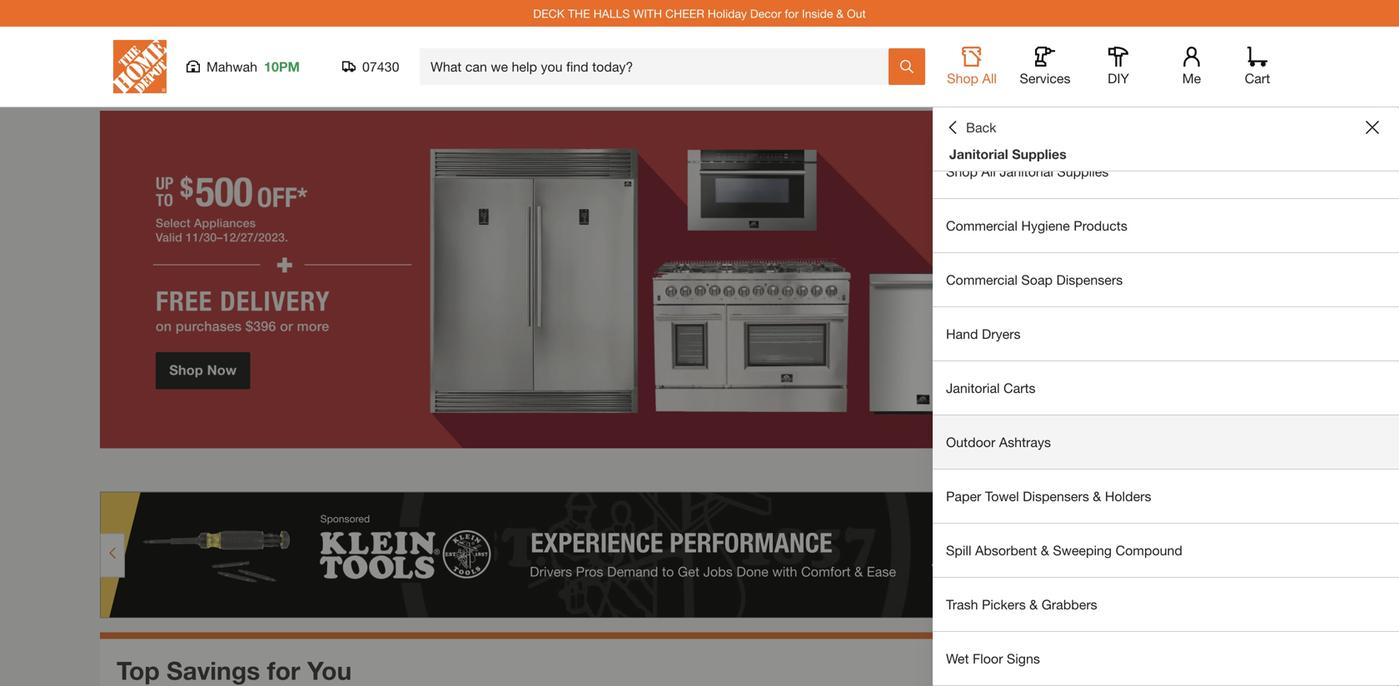 Task type: vqa. For each thing, say whether or not it's contained in the screenshot.
Image for Artificial Grass
no



Task type: locate. For each thing, give the bounding box(es) containing it.
4 / 5
[[1235, 461, 1257, 479]]

commercial
[[947, 218, 1018, 234], [947, 272, 1018, 288]]

janitorial
[[950, 146, 1009, 162], [1000, 164, 1054, 180], [947, 380, 1000, 396]]

/
[[1243, 461, 1248, 479]]

1 vertical spatial commercial
[[947, 272, 1018, 288]]

all inside button
[[983, 70, 997, 86]]

10pm
[[264, 59, 300, 75]]

for left inside
[[785, 6, 799, 20]]

hand dryers link
[[933, 307, 1400, 361]]

& left holders
[[1094, 489, 1102, 505]]

dispensers inside commercial soap dispensers link
[[1057, 272, 1123, 288]]

janitorial down back
[[950, 146, 1009, 162]]

menu
[[933, 145, 1400, 687]]

1 vertical spatial shop
[[947, 164, 978, 180]]

holders
[[1106, 489, 1152, 505]]

0 vertical spatial commercial
[[947, 218, 1018, 234]]

paper
[[947, 489, 982, 505]]

1 vertical spatial dispensers
[[1023, 489, 1090, 505]]

commercial soap dispensers link
[[933, 253, 1400, 307]]

feedback link image
[[1377, 282, 1400, 372]]

1 vertical spatial all
[[982, 164, 997, 180]]

janitorial down janitorial supplies
[[1000, 164, 1054, 180]]

grabbers
[[1042, 597, 1098, 613]]

& left sweeping
[[1041, 543, 1050, 559]]

decor
[[751, 6, 782, 20]]

janitorial left carts
[[947, 380, 1000, 396]]

hand
[[947, 326, 979, 342]]

janitorial carts link
[[933, 362, 1400, 415]]

commercial hygiene products link
[[933, 199, 1400, 252]]

all down janitorial supplies
[[982, 164, 997, 180]]

ashtrays
[[1000, 435, 1052, 450]]

pickers
[[982, 597, 1026, 613]]

shop down "back" button
[[947, 164, 978, 180]]

shop inside button
[[948, 70, 979, 86]]

dispensers inside "paper towel dispensers & holders" link
[[1023, 489, 1090, 505]]

shop for shop all janitorial supplies
[[947, 164, 978, 180]]

spill absorbent & sweeping compound
[[947, 543, 1183, 559]]

top savings for you
[[117, 656, 352, 686]]

shop up "back" button
[[948, 70, 979, 86]]

spill absorbent & sweeping compound link
[[933, 524, 1400, 577]]

back
[[967, 120, 997, 135]]

floor
[[973, 651, 1004, 667]]

paper towel dispensers & holders
[[947, 489, 1152, 505]]

0 vertical spatial janitorial
[[950, 146, 1009, 162]]

2 commercial from the top
[[947, 272, 1018, 288]]

&
[[837, 6, 844, 20], [1094, 489, 1102, 505], [1041, 543, 1050, 559], [1030, 597, 1038, 613]]

savings
[[167, 656, 260, 686]]

wet
[[947, 651, 970, 667]]

0 vertical spatial dispensers
[[1057, 272, 1123, 288]]

07430 button
[[342, 58, 400, 75]]

supplies
[[1013, 146, 1067, 162], [1058, 164, 1109, 180]]

dispensers for towel
[[1023, 489, 1090, 505]]

outdoor ashtrays
[[947, 435, 1052, 450]]

for
[[785, 6, 799, 20], [267, 656, 300, 686]]

for left you in the left of the page
[[267, 656, 300, 686]]

dispensers right soap
[[1057, 272, 1123, 288]]

dispensers right towel
[[1023, 489, 1090, 505]]

products
[[1074, 218, 1128, 234]]

you
[[307, 656, 352, 686]]

wet floor signs link
[[933, 632, 1400, 686]]

1 commercial from the top
[[947, 218, 1018, 234]]

2 vertical spatial janitorial
[[947, 380, 1000, 396]]

What can we help you find today? search field
[[431, 49, 888, 84]]

all up back
[[983, 70, 997, 86]]

trash
[[947, 597, 979, 613]]

commercial left 'hygiene' on the right of the page
[[947, 218, 1018, 234]]

supplies up the products
[[1058, 164, 1109, 180]]

07430
[[362, 59, 400, 75]]

0 vertical spatial shop
[[948, 70, 979, 86]]

commercial for commercial hygiene products
[[947, 218, 1018, 234]]

all
[[983, 70, 997, 86], [982, 164, 997, 180]]

services button
[[1019, 47, 1072, 87]]

0 vertical spatial all
[[983, 70, 997, 86]]

all for shop all
[[983, 70, 997, 86]]

dryers
[[982, 326, 1021, 342]]

& right pickers on the bottom
[[1030, 597, 1038, 613]]

diy
[[1108, 70, 1130, 86]]

drawer close image
[[1367, 121, 1380, 134]]

commercial up hand dryers
[[947, 272, 1018, 288]]

with
[[634, 6, 662, 20]]

1 vertical spatial supplies
[[1058, 164, 1109, 180]]

commercial hygiene products
[[947, 218, 1128, 234]]

inside
[[802, 6, 834, 20]]

dispensers
[[1057, 272, 1123, 288], [1023, 489, 1090, 505]]

wet floor signs
[[947, 651, 1041, 667]]

1 horizontal spatial for
[[785, 6, 799, 20]]

me button
[[1166, 47, 1219, 87]]

outdoor
[[947, 435, 996, 450]]

next slide image
[[1272, 464, 1285, 477]]

all for shop all janitorial supplies
[[982, 164, 997, 180]]

deck the halls with cheer holiday decor for inside & out link
[[533, 6, 866, 20]]

shop for shop all
[[948, 70, 979, 86]]

supplies up shop all janitorial supplies
[[1013, 146, 1067, 162]]

the home depot logo image
[[113, 40, 167, 93]]

1 vertical spatial for
[[267, 656, 300, 686]]

shop
[[948, 70, 979, 86], [947, 164, 978, 180]]



Task type: describe. For each thing, give the bounding box(es) containing it.
shop all janitorial supplies
[[947, 164, 1109, 180]]

mahwah
[[207, 59, 258, 75]]

shop all janitorial supplies link
[[933, 145, 1400, 198]]

0 horizontal spatial for
[[267, 656, 300, 686]]

cheer
[[666, 6, 705, 20]]

cart link
[[1240, 47, 1277, 87]]

5
[[1248, 461, 1257, 479]]

carts
[[1004, 380, 1036, 396]]

4
[[1235, 461, 1243, 479]]

absorbent
[[976, 543, 1038, 559]]

dispensers for soap
[[1057, 272, 1123, 288]]

shop all
[[948, 70, 997, 86]]

signs
[[1007, 651, 1041, 667]]

spill
[[947, 543, 972, 559]]

top
[[117, 656, 160, 686]]

soap
[[1022, 272, 1053, 288]]

sweeping
[[1054, 543, 1113, 559]]

commercial soap dispensers
[[947, 272, 1123, 288]]

janitorial carts
[[947, 380, 1036, 396]]

previous slide image
[[1207, 464, 1220, 477]]

outdoor ashtrays link
[[933, 416, 1400, 469]]

janitorial for janitorial supplies
[[950, 146, 1009, 162]]

deck
[[533, 6, 565, 20]]

me
[[1183, 70, 1202, 86]]

1 vertical spatial janitorial
[[1000, 164, 1054, 180]]

image for  30nov2023-hp-bau-mw44-45-hero4-appliances image
[[100, 111, 1300, 449]]

trash pickers & grabbers link
[[933, 578, 1400, 632]]

hygiene
[[1022, 218, 1071, 234]]

halls
[[594, 6, 630, 20]]

0 vertical spatial for
[[785, 6, 799, 20]]

back button
[[947, 119, 997, 136]]

0 vertical spatial supplies
[[1013, 146, 1067, 162]]

menu containing shop all janitorial supplies
[[933, 145, 1400, 687]]

shop all button
[[946, 47, 999, 87]]

paper towel dispensers & holders link
[[933, 470, 1400, 523]]

mahwah 10pm
[[207, 59, 300, 75]]

deck the halls with cheer holiday decor for inside & out
[[533, 6, 866, 20]]

commercial for commercial soap dispensers
[[947, 272, 1018, 288]]

services
[[1020, 70, 1071, 86]]

janitorial supplies
[[950, 146, 1067, 162]]

hand dryers
[[947, 326, 1021, 342]]

holiday
[[708, 6, 747, 20]]

the
[[568, 6, 591, 20]]

compound
[[1116, 543, 1183, 559]]

out
[[847, 6, 866, 20]]

diy button
[[1092, 47, 1146, 87]]

janitorial for janitorial carts
[[947, 380, 1000, 396]]

trash pickers & grabbers
[[947, 597, 1098, 613]]

& left out
[[837, 6, 844, 20]]

cart
[[1246, 70, 1271, 86]]

towel
[[986, 489, 1020, 505]]



